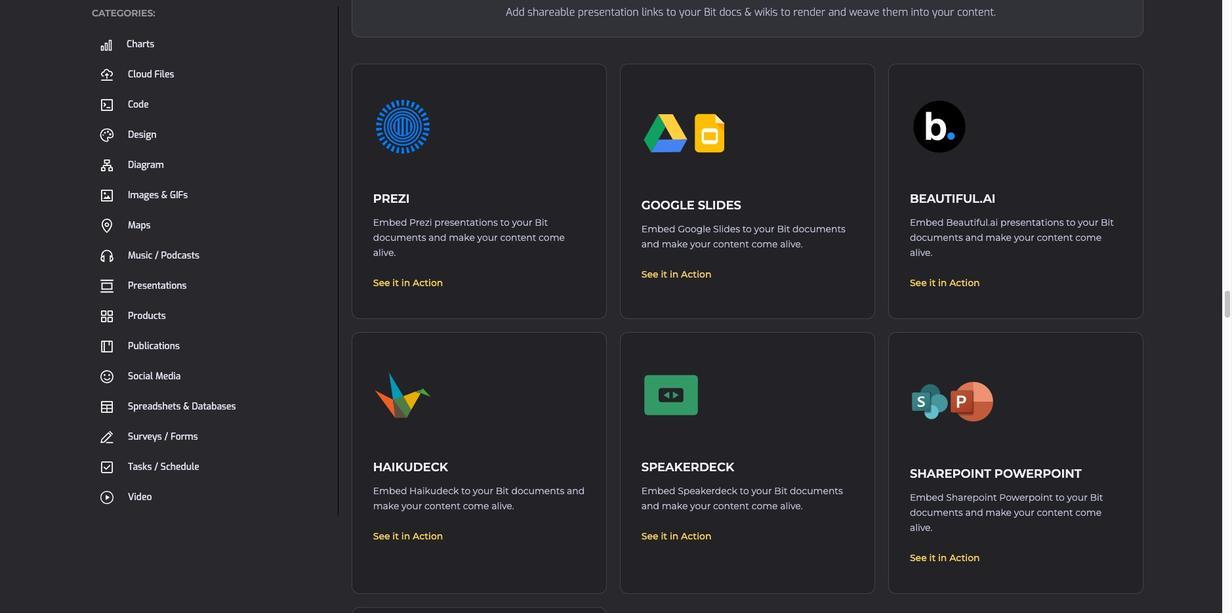 Task type: vqa. For each thing, say whether or not it's contained in the screenshot.
See associated with GOOGLE SLIDES
yes



Task type: locate. For each thing, give the bounding box(es) containing it.
bit
[[704, 5, 717, 19], [535, 217, 548, 228], [1101, 217, 1115, 228], [777, 223, 791, 235], [496, 485, 509, 497], [775, 485, 788, 497], [1091, 492, 1104, 503]]

content inside embed beautiful.ai presentations to your bit documents and make your content come alive.
[[1037, 232, 1074, 244]]

music
[[128, 249, 152, 262]]

content for sharepoint powerpoint
[[1037, 507, 1074, 519]]

make inside the embed sharepoint powerpoint to your bit documents and make your content come alive.
[[986, 507, 1012, 519]]

embed sharepoint powerpoint to your bit documents and make your content come alive.
[[910, 492, 1104, 534]]

bit inside embed google slides to your bit documents and make your content come alive.
[[777, 223, 791, 235]]

to inside embed prezi presentations to your bit documents and make your content come alive.
[[501, 217, 510, 228]]

schedule
[[161, 461, 199, 473]]

embed down "beautiful.ai"
[[910, 217, 944, 228]]

it
[[661, 268, 668, 280], [393, 277, 399, 289], [930, 277, 936, 289], [393, 530, 399, 542], [661, 530, 668, 542], [930, 552, 936, 564]]

see it in action link for google slides
[[635, 265, 860, 284]]

see for sharepoint powerpoint
[[910, 552, 927, 564]]

bit.ai and sharepoint powerpoint image
[[910, 359, 1002, 444]]

alive. inside embed haikudeck to your bit documents and make your content come alive.
[[492, 500, 514, 512]]

content
[[500, 232, 537, 244], [1037, 232, 1074, 244], [713, 238, 750, 250], [425, 500, 461, 512], [713, 500, 750, 512], [1037, 507, 1074, 519]]

make inside embed google slides to your bit documents and make your content come alive.
[[662, 238, 688, 250]]

2 horizontal spatial &
[[745, 5, 752, 19]]

embed beautiful.ai presentations to your bit documents and make your content come alive.
[[910, 217, 1115, 259]]

2 vertical spatial &
[[183, 400, 190, 413]]

alive. inside the embed sharepoint powerpoint to your bit documents and make your content come alive.
[[910, 522, 933, 534]]

content for beautiful.ai
[[1037, 232, 1074, 244]]

your
[[679, 5, 702, 19], [933, 5, 955, 19], [512, 217, 533, 228], [1078, 217, 1099, 228], [755, 223, 775, 235], [478, 232, 498, 244], [1015, 232, 1035, 244], [691, 238, 711, 250], [473, 485, 494, 497], [752, 485, 772, 497], [1068, 492, 1088, 503], [402, 500, 422, 512], [691, 500, 711, 512], [1015, 507, 1035, 519]]

see it in action link down embed beautiful.ai presentations to your bit documents and make your content come alive.
[[904, 274, 1129, 292]]

to
[[667, 5, 677, 19], [781, 5, 791, 19], [501, 217, 510, 228], [1067, 217, 1076, 228], [743, 223, 752, 235], [461, 485, 471, 497], [740, 485, 749, 497], [1056, 492, 1065, 503]]

2 presentations from the left
[[1001, 217, 1064, 228]]

embed down speakerdeck
[[642, 485, 676, 497]]

presentations inside embed beautiful.ai presentations to your bit documents and make your content come alive.
[[1001, 217, 1064, 228]]

speakerdeck
[[642, 460, 735, 475]]

content for prezi
[[500, 232, 537, 244]]

documents
[[793, 223, 846, 235], [373, 232, 426, 244], [910, 232, 963, 244], [512, 485, 565, 497], [790, 485, 843, 497], [910, 507, 963, 519]]

and inside embed prezi presentations to your bit documents and make your content come alive.
[[429, 232, 447, 244]]

documents for beautiful.ai
[[910, 232, 963, 244]]

content inside the embed sharepoint powerpoint to your bit documents and make your content come alive.
[[1037, 507, 1074, 519]]

tasks / schedule
[[128, 461, 199, 473]]

render
[[794, 5, 826, 19]]

presentations right prezi
[[435, 217, 498, 228]]

action down prezi
[[413, 277, 443, 289]]

come inside embed beautiful.ai presentations to your bit documents and make your content come alive.
[[1076, 232, 1102, 244]]

see it in action link down the embed sharepoint powerpoint to your bit documents and make your content come alive. on the bottom of page
[[904, 549, 1129, 567]]

in for google slides
[[670, 268, 679, 280]]

see it in action link down embed prezi presentations to your bit documents and make your content come alive.
[[367, 274, 592, 292]]

action for google slides
[[681, 268, 712, 280]]

alive. for beautiful.ai
[[910, 247, 933, 259]]

documents inside embed google slides to your bit documents and make your content come alive.
[[793, 223, 846, 235]]

make inside embed prezi presentations to your bit documents and make your content come alive.
[[449, 232, 475, 244]]

bit inside embed prezi presentations to your bit documents and make your content come alive.
[[535, 217, 548, 228]]

speakerdeck
[[678, 485, 738, 497]]

content inside embed prezi presentations to your bit documents and make your content come alive.
[[500, 232, 537, 244]]

alive.
[[781, 238, 803, 250], [373, 247, 396, 259], [910, 247, 933, 259], [492, 500, 514, 512], [781, 500, 803, 512], [910, 522, 933, 534]]

embed inside embed beautiful.ai presentations to your bit documents and make your content come alive.
[[910, 217, 944, 228]]

presentations inside embed prezi presentations to your bit documents and make your content come alive.
[[435, 217, 498, 228]]

action for haikudeck
[[413, 530, 443, 542]]

see it in action link down embed google slides to your bit documents and make your content come alive.
[[635, 265, 860, 284]]

0 horizontal spatial &
[[161, 189, 168, 201]]

0 horizontal spatial presentations
[[435, 217, 498, 228]]

and
[[829, 5, 847, 19], [429, 232, 447, 244], [966, 232, 984, 244], [642, 238, 660, 250], [567, 485, 585, 497], [642, 500, 660, 512], [966, 507, 984, 519]]

see it in action
[[642, 268, 712, 280], [373, 277, 443, 289], [910, 277, 980, 289], [373, 530, 443, 542], [642, 530, 712, 542], [910, 552, 980, 564]]

see
[[642, 268, 659, 280], [373, 277, 390, 289], [910, 277, 927, 289], [373, 530, 390, 542], [642, 530, 659, 542], [910, 552, 927, 564]]

action down google
[[681, 268, 712, 280]]

/ for tasks
[[154, 461, 158, 473]]

weave
[[850, 5, 880, 19]]

and inside embed haikudeck to your bit documents and make your content come alive.
[[567, 485, 585, 497]]

embed for beautiful.ai
[[910, 217, 944, 228]]

podcasts
[[161, 249, 199, 262]]

/ right tasks
[[154, 461, 158, 473]]

files
[[155, 68, 174, 80]]

in
[[670, 268, 679, 280], [402, 277, 410, 289], [939, 277, 947, 289], [402, 530, 410, 542], [670, 530, 679, 542], [939, 552, 947, 564]]

2 vertical spatial /
[[154, 461, 158, 473]]

& left gifs
[[161, 189, 168, 201]]

cloud files link
[[92, 62, 331, 87]]

in for haikudeck
[[402, 530, 410, 542]]

1 presentations from the left
[[435, 217, 498, 228]]

bit.ai and haiku deck integration image
[[373, 366, 439, 425]]

wikis
[[755, 5, 778, 19]]

presentation
[[578, 5, 639, 19]]

presentations
[[128, 279, 187, 292]]

make
[[449, 232, 475, 244], [986, 232, 1012, 244], [662, 238, 688, 250], [373, 500, 399, 512], [662, 500, 688, 512], [986, 507, 1012, 519]]

/ for surveys
[[164, 430, 168, 443]]

see it in action for speakerdeck
[[642, 530, 712, 542]]

& right docs
[[745, 5, 752, 19]]

come inside embed google slides to your bit documents and make your content come alive.
[[752, 238, 778, 250]]

see it in action link down embed speakerdeck to your bit documents and make your content come alive.
[[635, 527, 860, 545]]

media
[[156, 370, 181, 382]]

to inside embed beautiful.ai presentations to your bit documents and make your content come alive.
[[1067, 217, 1076, 228]]

social media link
[[92, 364, 331, 389]]

images & gifs
[[128, 189, 188, 201]]

beautiful.ai
[[947, 217, 999, 228]]

into
[[911, 5, 930, 19]]

embed down haikudeck
[[373, 485, 407, 497]]

sharepoint powerpoint
[[910, 467, 1082, 481]]

action for beautiful.ai
[[950, 277, 980, 289]]

/ right the music
[[155, 249, 159, 262]]

action for speakerdeck
[[681, 530, 712, 542]]

presentations right beautiful.ai
[[1001, 217, 1064, 228]]

action for sharepoint powerpoint
[[950, 552, 980, 564]]

embed inside the embed sharepoint powerpoint to your bit documents and make your content come alive.
[[910, 492, 944, 503]]

action down sharepoint
[[950, 552, 980, 564]]

in for prezi
[[402, 277, 410, 289]]

/ left "forms"
[[164, 430, 168, 443]]

see it in action for sharepoint powerpoint
[[910, 552, 980, 564]]

documents inside the embed sharepoint powerpoint to your bit documents and make your content come alive.
[[910, 507, 963, 519]]

tasks / schedule link
[[92, 455, 331, 480]]

1 vertical spatial /
[[164, 430, 168, 443]]

/
[[155, 249, 159, 262], [164, 430, 168, 443], [154, 461, 158, 473]]

embed down sharepoint
[[910, 492, 944, 503]]

cloud files
[[128, 68, 174, 80]]

1 horizontal spatial &
[[183, 400, 190, 413]]

diagram
[[128, 159, 164, 171]]

embed inside embed speakerdeck to your bit documents and make your content come alive.
[[642, 485, 676, 497]]

action down beautiful.ai
[[950, 277, 980, 289]]

1 vertical spatial &
[[161, 189, 168, 201]]

make for prezi
[[449, 232, 475, 244]]

presentations for prezi
[[435, 217, 498, 228]]

to inside embed speakerdeck to your bit documents and make your content come alive.
[[740, 485, 749, 497]]

documents inside embed prezi presentations to your bit documents and make your content come alive.
[[373, 232, 426, 244]]

code link
[[92, 92, 331, 117]]

make inside embed beautiful.ai presentations to your bit documents and make your content come alive.
[[986, 232, 1012, 244]]

code
[[128, 98, 149, 111]]

1 horizontal spatial presentations
[[1001, 217, 1064, 228]]

embed inside embed haikudeck to your bit documents and make your content come alive.
[[373, 485, 407, 497]]

in for sharepoint powerpoint
[[939, 552, 947, 564]]

slides
[[698, 198, 742, 213]]

alive. inside embed beautiful.ai presentations to your bit documents and make your content come alive.
[[910, 247, 933, 259]]

presentations
[[435, 217, 498, 228], [1001, 217, 1064, 228]]

maps
[[128, 219, 151, 231]]

embed for google slides
[[642, 223, 676, 235]]

see it in action link for haikudeck
[[367, 527, 592, 545]]

embed down google
[[642, 223, 676, 235]]

embed inside embed google slides to your bit documents and make your content come alive.
[[642, 223, 676, 235]]

& left databases
[[183, 400, 190, 413]]

0 vertical spatial /
[[155, 249, 159, 262]]

&
[[745, 5, 752, 19], [161, 189, 168, 201], [183, 400, 190, 413]]

action down haikudeck
[[413, 530, 443, 542]]

spreadshets & databases
[[128, 400, 236, 413]]

action
[[681, 268, 712, 280], [413, 277, 443, 289], [950, 277, 980, 289], [413, 530, 443, 542], [681, 530, 712, 542], [950, 552, 980, 564]]

alive. inside embed prezi presentations to your bit documents and make your content come alive.
[[373, 247, 396, 259]]

action down speakerdeck on the right of the page
[[681, 530, 712, 542]]

come inside embed prezi presentations to your bit documents and make your content come alive.
[[539, 232, 565, 244]]

social media
[[128, 370, 181, 382]]

slides
[[714, 223, 740, 235]]

see for beautiful.ai
[[910, 277, 927, 289]]

cloud
[[128, 68, 152, 80]]

come for sharepoint powerpoint
[[1076, 507, 1102, 519]]

see for google slides
[[642, 268, 659, 280]]

gifs
[[170, 189, 188, 201]]

add shareable presentation links to your bit docs & wikis to render and weave them into your content.
[[506, 5, 996, 19]]

come inside embed haikudeck to your bit documents and make your content come alive.
[[463, 500, 489, 512]]

content inside embed google slides to your bit documents and make your content come alive.
[[713, 238, 750, 250]]

see it in action link down embed haikudeck to your bit documents and make your content come alive.
[[367, 527, 592, 545]]

haikudeck
[[410, 485, 459, 497]]

embed
[[373, 217, 407, 228], [910, 217, 944, 228], [642, 223, 676, 235], [373, 485, 407, 497], [642, 485, 676, 497], [910, 492, 944, 503]]

video
[[128, 491, 152, 503]]

shareable
[[528, 5, 575, 19]]

embed inside embed prezi presentations to your bit documents and make your content come alive.
[[373, 217, 407, 228]]

beautiful.ai
[[910, 192, 996, 206]]

come inside the embed sharepoint powerpoint to your bit documents and make your content come alive.
[[1076, 507, 1102, 519]]

design link
[[92, 122, 331, 147]]

sharepoint
[[947, 492, 997, 503]]

products link
[[92, 304, 331, 329]]

come
[[539, 232, 565, 244], [1076, 232, 1102, 244], [752, 238, 778, 250], [463, 500, 489, 512], [752, 500, 778, 512], [1076, 507, 1102, 519]]

embed down prezi at the left of the page
[[373, 217, 407, 228]]

bit inside embed haikudeck to your bit documents and make your content come alive.
[[496, 485, 509, 497]]

alive. inside embed google slides to your bit documents and make your content come alive.
[[781, 238, 803, 250]]

see it in action link
[[635, 265, 860, 284], [367, 274, 592, 292], [904, 274, 1129, 292], [367, 527, 592, 545], [635, 527, 860, 545], [904, 549, 1129, 567]]

it for sharepoint powerpoint
[[930, 552, 936, 564]]

documents inside embed beautiful.ai presentations to your bit documents and make your content come alive.
[[910, 232, 963, 244]]

images
[[128, 189, 159, 201]]

embed for sharepoint powerpoint
[[910, 492, 944, 503]]

databases
[[192, 400, 236, 413]]

prezi
[[373, 192, 410, 206]]

see it in action for beautiful.ai
[[910, 277, 980, 289]]

& for gifs
[[161, 189, 168, 201]]



Task type: describe. For each thing, give the bounding box(es) containing it.
documents for prezi
[[373, 232, 426, 244]]

embed for haikudeck
[[373, 485, 407, 497]]

design
[[128, 128, 157, 141]]

add
[[506, 5, 525, 19]]

and inside embed speakerdeck to your bit documents and make your content come alive.
[[642, 500, 660, 512]]

bit.ai and prezi integration image
[[373, 97, 439, 156]]

make inside embed haikudeck to your bit documents and make your content come alive.
[[373, 500, 399, 512]]

see it in action link for speakerdeck
[[635, 527, 860, 545]]

content inside embed haikudeck to your bit documents and make your content come alive.
[[425, 500, 461, 512]]

diagram link
[[92, 153, 331, 178]]

see it in action link for beautiful.ai
[[904, 274, 1129, 292]]

alive. for google slides
[[781, 238, 803, 250]]

google slides
[[642, 198, 742, 213]]

make for sharepoint powerpoint
[[986, 507, 1012, 519]]

bit.ai and google slides integration image
[[642, 91, 734, 176]]

come for prezi
[[539, 232, 565, 244]]

spreadshets
[[128, 400, 181, 413]]

see for speakerdeck
[[642, 530, 659, 542]]

google
[[642, 198, 695, 213]]

social
[[128, 370, 153, 382]]

documents for google slides
[[793, 223, 846, 235]]

make inside embed speakerdeck to your bit documents and make your content come alive.
[[662, 500, 688, 512]]

see it in action link for sharepoint powerpoint
[[904, 549, 1129, 567]]

charts link
[[92, 33, 331, 57]]

images & gifs link
[[92, 183, 331, 208]]

documents for sharepoint powerpoint
[[910, 507, 963, 519]]

it for speakerdeck
[[661, 530, 668, 542]]

powerpoint
[[1000, 492, 1054, 503]]

bit.ai and beautiful.ai integration image
[[910, 97, 976, 156]]

0 vertical spatial &
[[745, 5, 752, 19]]

make for beautiful.ai
[[986, 232, 1012, 244]]

it for google slides
[[661, 268, 668, 280]]

see for haikudeck
[[373, 530, 390, 542]]

embed google slides to your bit documents and make your content come alive.
[[642, 223, 846, 250]]

surveys / forms link
[[92, 424, 331, 449]]

powerpoint
[[995, 467, 1082, 481]]

maps link
[[92, 213, 331, 238]]

spreadshets & databases link
[[92, 394, 331, 419]]

to inside the embed sharepoint powerpoint to your bit documents and make your content come alive.
[[1056, 492, 1065, 503]]

surveys / forms
[[128, 430, 198, 443]]

sharepoint
[[910, 467, 992, 481]]

and inside embed beautiful.ai presentations to your bit documents and make your content come alive.
[[966, 232, 984, 244]]

bit inside embed speakerdeck to your bit documents and make your content come alive.
[[775, 485, 788, 497]]

and inside embed google slides to your bit documents and make your content come alive.
[[642, 238, 660, 250]]

music / podcasts link
[[92, 243, 331, 268]]

come inside embed speakerdeck to your bit documents and make your content come alive.
[[752, 500, 778, 512]]

publications link
[[92, 334, 331, 359]]

forms
[[171, 430, 198, 443]]

action for prezi
[[413, 277, 443, 289]]

bit.ai and speaker deck integration image
[[642, 366, 707, 425]]

content.
[[958, 5, 996, 19]]

embed for speakerdeck
[[642, 485, 676, 497]]

categories:
[[92, 7, 155, 19]]

google
[[678, 223, 711, 235]]

alive. for prezi
[[373, 247, 396, 259]]

presentations for beautiful.ai
[[1001, 217, 1064, 228]]

documents inside embed speakerdeck to your bit documents and make your content come alive.
[[790, 485, 843, 497]]

content inside embed speakerdeck to your bit documents and make your content come alive.
[[713, 500, 750, 512]]

embed prezi presentations to your bit documents and make your content come alive.
[[373, 217, 565, 259]]

tasks
[[128, 461, 152, 473]]

products
[[128, 310, 166, 322]]

alive. for sharepoint powerpoint
[[910, 522, 933, 534]]

content for google slides
[[713, 238, 750, 250]]

it for beautiful.ai
[[930, 277, 936, 289]]

in for speakerdeck
[[670, 530, 679, 542]]

documents inside embed haikudeck to your bit documents and make your content come alive.
[[512, 485, 565, 497]]

charts
[[127, 38, 154, 51]]

surveys
[[128, 430, 162, 443]]

and inside the embed sharepoint powerpoint to your bit documents and make your content come alive.
[[966, 507, 984, 519]]

embed speakerdeck to your bit documents and make your content come alive.
[[642, 485, 843, 512]]

come for google slides
[[752, 238, 778, 250]]

in for beautiful.ai
[[939, 277, 947, 289]]

video link
[[92, 485, 331, 510]]

haikudeck
[[373, 460, 448, 475]]

embed for prezi
[[373, 217, 407, 228]]

come for beautiful.ai
[[1076, 232, 1102, 244]]

embed haikudeck to your bit documents and make your content come alive.
[[373, 485, 585, 512]]

presentations link
[[92, 273, 331, 298]]

/ for music
[[155, 249, 159, 262]]

prezi
[[410, 217, 432, 228]]

bit inside the embed sharepoint powerpoint to your bit documents and make your content come alive.
[[1091, 492, 1104, 503]]

alive. inside embed speakerdeck to your bit documents and make your content come alive.
[[781, 500, 803, 512]]

bit inside embed beautiful.ai presentations to your bit documents and make your content come alive.
[[1101, 217, 1115, 228]]

music / podcasts
[[128, 249, 199, 262]]

see it in action for prezi
[[373, 277, 443, 289]]

see it in action for haikudeck
[[373, 530, 443, 542]]

it for haikudeck
[[393, 530, 399, 542]]

see it in action link for prezi
[[367, 274, 592, 292]]

to inside embed haikudeck to your bit documents and make your content come alive.
[[461, 485, 471, 497]]

make for google slides
[[662, 238, 688, 250]]

to inside embed google slides to your bit documents and make your content come alive.
[[743, 223, 752, 235]]

links
[[642, 5, 664, 19]]

docs
[[720, 5, 742, 19]]

it for prezi
[[393, 277, 399, 289]]

see for prezi
[[373, 277, 390, 289]]

publications
[[128, 340, 180, 352]]

& for databases
[[183, 400, 190, 413]]

see it in action for google slides
[[642, 268, 712, 280]]

them
[[883, 5, 909, 19]]



